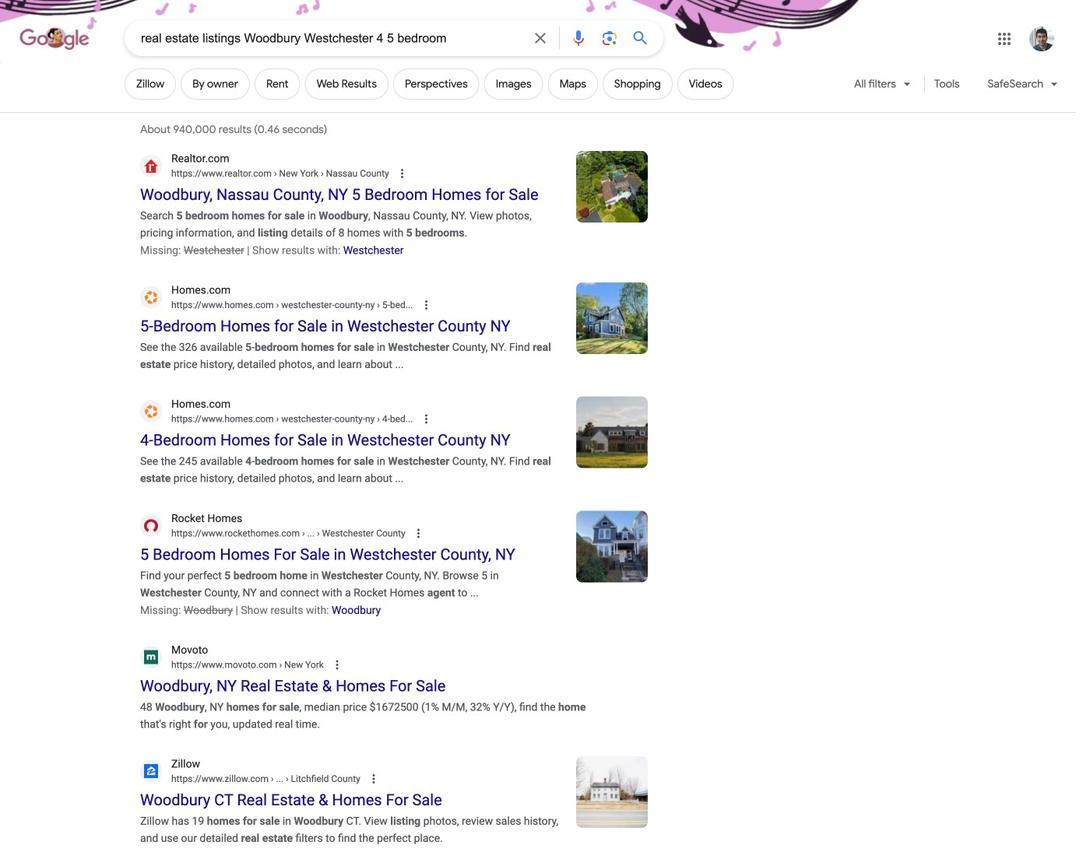 Task type: locate. For each thing, give the bounding box(es) containing it.
1 real estate listings woodbury westchester 4 5 bedroom from www.homes.com image from the top
[[576, 283, 648, 354]]

None text field
[[274, 414, 413, 425], [171, 527, 405, 541], [171, 658, 324, 672], [171, 773, 360, 787], [274, 414, 413, 425], [171, 527, 405, 541], [171, 658, 324, 672], [171, 773, 360, 787]]

real estate listings woodbury westchester 4 5 bedroom from www.rockethomes.com image
[[576, 511, 648, 583]]

real estate listings woodbury westchester 4 5 bedroom from www.homes.com image
[[576, 283, 648, 354], [576, 397, 648, 469]]

2 real estate listings woodbury westchester 4 5 bedroom from www.homes.com image from the top
[[576, 397, 648, 469]]

0 vertical spatial real estate listings woodbury westchester 4 5 bedroom from www.homes.com image
[[576, 283, 648, 354]]

about this result image for real estate listings woodbury westchester 4 5 bedroom from www.zillow.com image in the right bottom of the page
[[367, 771, 398, 788]]

None search field
[[0, 19, 664, 56]]

about this result image
[[419, 297, 450, 314]]

search by image image
[[600, 29, 619, 48]]

real estate listings woodbury westchester 4 5 bedroom from www.zillow.com image
[[576, 757, 648, 829]]

None text field
[[171, 167, 389, 181], [272, 168, 389, 179], [171, 298, 413, 312], [274, 300, 413, 311], [171, 412, 413, 427], [300, 528, 405, 539], [277, 660, 324, 671], [269, 774, 360, 785], [171, 167, 389, 181], [272, 168, 389, 179], [171, 298, 413, 312], [274, 300, 413, 311], [171, 412, 413, 427], [300, 528, 405, 539], [277, 660, 324, 671], [269, 774, 360, 785]]

about this result image for real estate listings woodbury westchester 4 5 bedroom from www.realtor.com image
[[395, 165, 427, 182]]

about this result image
[[395, 165, 427, 182], [419, 411, 450, 428], [412, 525, 443, 542], [330, 657, 361, 674], [367, 771, 398, 788]]

1 vertical spatial real estate listings woodbury westchester 4 5 bedroom from www.homes.com image
[[576, 397, 648, 469]]



Task type: vqa. For each thing, say whether or not it's contained in the screenshot.
DISPLAYED CURRENCIES MAY DIFFER FROM THE CURRENCIES USED TO PURCHASE FLIGHTS. LEARN MORE
no



Task type: describe. For each thing, give the bounding box(es) containing it.
search by voice image
[[569, 29, 588, 48]]

about this result image for 2nd real estate listings woodbury westchester 4 5 bedroom from www.homes.com image from the top of the page
[[419, 411, 450, 428]]

Search text field
[[141, 30, 522, 49]]

real estate listings woodbury westchester 4 5 bedroom from www.realtor.com image
[[576, 151, 648, 223]]

lola beltrán's 92nd birthday image
[[19, 26, 90, 52]]

about this result image for real estate listings woodbury westchester 4 5 bedroom from www.rockethomes.com "image"
[[412, 525, 443, 542]]



